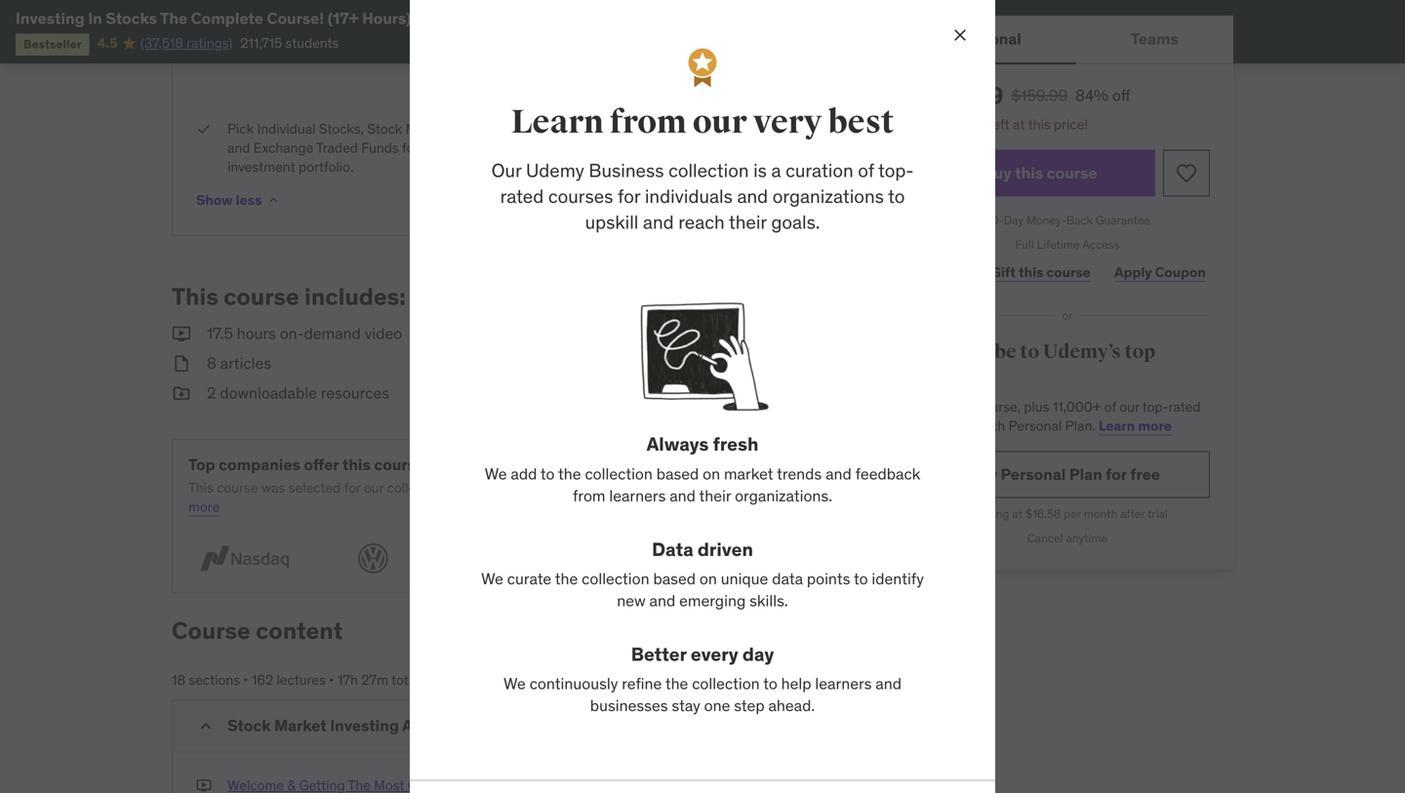 Task type: locate. For each thing, give the bounding box(es) containing it.
1 horizontal spatial how
[[702, 74, 727, 92]]

$24.99
[[926, 81, 1004, 110]]

and down individuals
[[643, 210, 674, 234]]

0 vertical spatial mutual
[[557, 36, 598, 53]]

personal up $24.99
[[957, 29, 1022, 49]]

funds,
[[451, 120, 492, 138]]

our udemy business collection is a curation of top- rated courses for individuals and organizations to upskill and reach their goals.
[[492, 159, 914, 234]]

0 vertical spatial learn
[[511, 102, 604, 142]]

and right 'new' at left
[[650, 591, 676, 611]]

in
[[88, 8, 102, 28]]

1 vertical spatial rated
[[1169, 398, 1201, 416]]

2 horizontal spatial or
[[1063, 308, 1074, 323]]

to inside 'data driven we curate the collection based on unique data points to identify new and emerging skills.'
[[854, 569, 868, 589]]

0 vertical spatial learners
[[610, 486, 666, 506]]

a inside our udemy business collection is a curation of top- rated courses for individuals and organizations to upskill and reach their goals.
[[772, 159, 782, 182]]

ratings)
[[187, 34, 233, 52]]

a inside determine how risky or volatile a stock, mutual fund, or exchange traded fund (etf) using established metrics such as standard deviation and beta and how to find the information so no calculations are required.
[[747, 17, 754, 34]]

and down metrics
[[676, 74, 699, 92]]

rated inside get this course, plus 11,000+ of our top-rated courses, with personal plan.
[[1169, 398, 1201, 416]]

such
[[348, 17, 377, 34], [716, 55, 745, 72]]

1 horizontal spatial market
[[397, 17, 440, 34]]

lectures down step on the bottom
[[731, 718, 781, 735]]

0 horizontal spatial top-
[[465, 479, 491, 497]]

how up fund, at top
[[624, 17, 649, 34]]

at inside starting at $16.58 per month after trial cancel anytime
[[1013, 507, 1023, 522]]

1 vertical spatial or
[[639, 36, 651, 53]]

companies
[[219, 455, 301, 475]]

1 vertical spatial market
[[274, 716, 327, 736]]

xsmall image for place
[[196, 16, 212, 35]]

for
[[402, 139, 419, 157], [618, 185, 641, 208], [1106, 465, 1127, 485], [344, 479, 361, 497]]

0 vertical spatial lectures
[[277, 672, 326, 689]]

orders,
[[443, 17, 488, 34], [373, 36, 418, 53]]

their down market
[[700, 486, 732, 506]]

learn more link
[[1099, 417, 1172, 435], [188, 479, 818, 516]]

buy this course button
[[926, 150, 1156, 197]]

0 horizontal spatial learn more link
[[188, 479, 818, 516]]

the
[[160, 8, 188, 28]]

the up required.
[[772, 74, 792, 92]]

course
[[1047, 163, 1098, 183], [1047, 263, 1091, 281], [224, 282, 299, 312], [374, 455, 425, 475], [217, 479, 258, 497]]

this right buy
[[1016, 163, 1044, 183]]

mutual inside the pick individual stocks, stock mutual funds, and exchange traded funds for their investment portfolio.
[[406, 120, 448, 138]]

small image for 2
[[172, 383, 191, 404]]

1 horizontal spatial a
[[772, 159, 782, 182]]

collection inside better every day we continuously refine the collection to help learners and businesses stay one step ahead.
[[692, 674, 760, 694]]

xsmall image for pick
[[196, 120, 212, 139]]

a for volatile
[[747, 17, 754, 34]]

we up foundation
[[504, 674, 526, 694]]

0 horizontal spatial such
[[348, 17, 377, 34]]

11,000+
[[1053, 398, 1102, 416]]

4.5
[[97, 34, 118, 52]]

• left 162
[[244, 672, 249, 689]]

this inside gift this course link
[[1019, 263, 1044, 281]]

and left the tv
[[686, 324, 712, 344]]

this down top
[[188, 479, 214, 497]]

0 vertical spatial rated
[[500, 185, 544, 208]]

our down find
[[693, 102, 747, 142]]

1 vertical spatial learn
[[1099, 417, 1136, 435]]

at for $16.58
[[1013, 507, 1023, 522]]

2 small image from the top
[[172, 383, 191, 404]]

price!
[[1054, 116, 1089, 133]]

0 vertical spatial xsmall image
[[196, 16, 212, 35]]

on left market
[[703, 464, 721, 484]]

at for this
[[1014, 116, 1026, 133]]

learners inside better every day we continuously refine the collection to help learners and businesses stay one step ahead.
[[816, 674, 872, 694]]

subscribe
[[926, 340, 1017, 364]]

1 vertical spatial learners
[[816, 674, 872, 694]]

personal inside get this course, plus 11,000+ of our top-rated courses, with personal plan.
[[1009, 417, 1063, 435]]

0 horizontal spatial traded
[[317, 139, 358, 157]]

30-
[[985, 213, 1004, 228]]

0 horizontal spatial orders,
[[373, 36, 418, 53]]

actual
[[265, 17, 302, 34]]

of left add on the bottom of page
[[450, 479, 462, 497]]

the right add on the bottom of page
[[559, 464, 582, 484]]

a
[[747, 17, 754, 34], [772, 159, 782, 182]]

investing up bestseller on the left top of the page
[[16, 8, 85, 28]]

2 • from the left
[[329, 672, 334, 689]]

1 vertical spatial exchange
[[254, 139, 314, 157]]

of inside access on mobile and tv certificate of completion
[[637, 353, 651, 373]]

small image left 2
[[172, 383, 191, 404]]

1 vertical spatial investing
[[330, 716, 399, 736]]

1 vertical spatial based
[[654, 569, 696, 589]]

of down mobile
[[637, 353, 651, 373]]

apply
[[1115, 263, 1153, 281]]

2 horizontal spatial learn
[[1099, 417, 1136, 435]]

1 vertical spatial as
[[748, 55, 762, 72]]

learn more
[[1099, 417, 1172, 435], [188, 479, 818, 516]]

volatile
[[700, 17, 744, 34]]

lectures right 162
[[277, 672, 326, 689]]

try personal plan for free link
[[926, 452, 1211, 498]]

0 horizontal spatial as
[[380, 17, 394, 34]]

orders, up etc...
[[443, 17, 488, 34]]

we for data
[[481, 569, 504, 589]]

rated inside our udemy business collection is a curation of top- rated courses for individuals and organizations to upskill and reach their goals.
[[500, 185, 544, 208]]

market
[[397, 17, 440, 34], [274, 716, 327, 736]]

for left the free
[[1106, 465, 1127, 485]]

0 horizontal spatial or
[[639, 36, 651, 53]]

0 vertical spatial courses
[[549, 185, 614, 208]]

data
[[772, 569, 804, 589]]

1 horizontal spatial small image
[[196, 717, 216, 737]]

the
[[772, 74, 792, 92], [559, 464, 582, 484], [555, 569, 578, 589], [666, 674, 689, 694]]

their inside always fresh we add to the collection based on market trends and feedback from learners and their organizations.
[[700, 486, 732, 506]]

our inside get this course, plus 11,000+ of our top-rated courses, with personal plan.
[[1120, 398, 1140, 416]]

market
[[724, 464, 774, 484]]

tab list containing personal
[[902, 16, 1234, 64]]

stock up funds
[[367, 120, 403, 138]]

0 vertical spatial at
[[1014, 116, 1026, 133]]

traded inside determine how risky or volatile a stock, mutual fund, or exchange traded fund (etf) using established metrics such as standard deviation and beta and how to find the information so no calculations are required.
[[718, 36, 759, 53]]

2 downloadable resources
[[207, 383, 390, 403]]

courses down udemy
[[549, 185, 614, 208]]

1 vertical spatial personal
[[1009, 417, 1063, 435]]

of
[[858, 159, 875, 182], [637, 353, 651, 373], [1105, 398, 1117, 416], [450, 479, 462, 497]]

this inside the buy this course 'button'
[[1016, 163, 1044, 183]]

course down companies
[[217, 479, 258, 497]]

and
[[618, 74, 640, 92], [676, 74, 699, 92], [227, 139, 250, 157], [738, 185, 769, 208], [643, 210, 674, 234], [686, 324, 712, 344], [826, 464, 852, 484], [670, 486, 696, 506], [650, 591, 676, 611], [876, 674, 902, 694]]

course up back on the right
[[1047, 163, 1098, 183]]

1 horizontal spatial learners
[[816, 674, 872, 694]]

nasdaq image
[[188, 541, 301, 578]]

top- down best
[[879, 159, 914, 182]]

and down established
[[618, 74, 640, 92]]

2 horizontal spatial our
[[1120, 398, 1140, 416]]

1 vertical spatial from
[[573, 486, 606, 506]]

0 vertical spatial or
[[685, 17, 697, 34]]

on inside access on mobile and tv certificate of completion
[[614, 324, 632, 344]]

3 xsmall image from the top
[[196, 777, 212, 794]]

top- inside our udemy business collection is a curation of top- rated courses for individuals and organizations to upskill and reach their goals.
[[879, 159, 914, 182]]

1 vertical spatial xsmall image
[[196, 120, 212, 139]]

learn for subscribe to udemy's top courses
[[1099, 417, 1136, 435]]

2 vertical spatial rated
[[491, 479, 523, 497]]

0 vertical spatial such
[[348, 17, 377, 34]]

or right risky
[[685, 17, 697, 34]]

to left udemy's
[[1021, 340, 1040, 364]]

1 vertical spatial learn more link
[[188, 479, 818, 516]]

starting
[[968, 507, 1010, 522]]

for right funds
[[402, 139, 419, 157]]

2 vertical spatial personal
[[1001, 465, 1066, 485]]

how up the calculations
[[702, 74, 727, 92]]

is
[[754, 159, 767, 182]]

rated for our udemy business collection is a curation of top- rated courses for individuals and organizations to upskill and reach their goals.
[[500, 185, 544, 208]]

0 vertical spatial learn more link
[[1099, 417, 1172, 435]]

investing down 17h 27m
[[330, 716, 399, 736]]

1 vertical spatial such
[[716, 55, 745, 72]]

based down always
[[657, 464, 699, 484]]

and inside 'data driven we curate the collection based on unique data points to identify new and emerging skills.'
[[650, 591, 676, 611]]

small image down sections
[[196, 717, 216, 737]]

1 horizontal spatial •
[[329, 672, 334, 689]]

we left the curate
[[481, 569, 504, 589]]

traded
[[718, 36, 759, 53], [317, 139, 358, 157]]

this right 'offer'
[[343, 455, 371, 475]]

no
[[648, 93, 663, 111]]

their up this course was selected for our collection of top-rated courses trusted by businesses worldwide.
[[447, 455, 482, 475]]

always
[[647, 433, 709, 456]]

0 vertical spatial market
[[397, 17, 440, 34]]

1 horizontal spatial our
[[693, 102, 747, 142]]

box image
[[446, 541, 512, 578]]

0 horizontal spatial exchange
[[254, 139, 314, 157]]

0 vertical spatial traded
[[718, 36, 759, 53]]

this course includes:
[[172, 282, 406, 312]]

personal up $16.58
[[1001, 465, 1066, 485]]

collection
[[669, 159, 749, 182], [585, 464, 653, 484], [387, 479, 447, 497], [582, 569, 650, 589], [692, 674, 760, 694]]

more down top
[[188, 498, 220, 516]]

small image left 8
[[172, 353, 191, 375]]

rated
[[500, 185, 544, 208], [1169, 398, 1201, 416], [491, 479, 523, 497]]

how
[[624, 17, 649, 34], [702, 74, 727, 92]]

traded down volatile
[[718, 36, 759, 53]]

1 vertical spatial stock
[[227, 716, 271, 736]]

0 horizontal spatial investing
[[16, 8, 85, 28]]

learn up udemy
[[511, 102, 604, 142]]

17h 27m
[[338, 672, 389, 689]]

exchange down individual
[[254, 139, 314, 157]]

standard
[[765, 55, 821, 72]]

length
[[423, 672, 462, 689]]

0 horizontal spatial learn more
[[188, 479, 818, 516]]

learn more link up the free
[[1099, 417, 1172, 435]]

try
[[975, 465, 998, 485]]

1 vertical spatial more
[[188, 498, 220, 516]]

0 vertical spatial orders,
[[443, 17, 488, 34]]

0 horizontal spatial our
[[364, 479, 384, 497]]

learn inside learn more
[[783, 479, 818, 497]]

mutual
[[557, 36, 598, 53], [406, 120, 448, 138]]

fund
[[763, 36, 793, 53]]

2 vertical spatial we
[[504, 674, 526, 694]]

2 vertical spatial learn
[[783, 479, 818, 497]]

on-
[[280, 324, 304, 344]]

such inside determine how risky or volatile a stock, mutual fund, or exchange traded fund (etf) using established metrics such as standard deviation and beta and how to find the information so no calculations are required.
[[716, 55, 745, 72]]

1 horizontal spatial exchange
[[655, 36, 715, 53]]

market inside the place actual orders such as market orders, stops loss order, limit orders, etc...
[[397, 17, 440, 34]]

collection up one
[[692, 674, 760, 694]]

access inside access on mobile and tv certificate of completion
[[560, 324, 610, 344]]

learn right 'plan.'
[[1099, 417, 1136, 435]]

0 vertical spatial stock
[[367, 120, 403, 138]]

personal button
[[902, 16, 1077, 62]]

we inside always fresh we add to the collection based on market trends and feedback from learners and their organizations.
[[485, 464, 507, 484]]

small image
[[172, 353, 191, 375], [196, 717, 216, 737]]

for down top companies offer this course to their employees
[[344, 479, 361, 497]]

learners up the data
[[610, 486, 666, 506]]

collection inside 'data driven we curate the collection based on unique data points to identify new and emerging skills.'
[[582, 569, 650, 589]]

1 horizontal spatial top-
[[879, 159, 914, 182]]

learn more up the free
[[1099, 417, 1172, 435]]

to right points
[[854, 569, 868, 589]]

at right left
[[1014, 116, 1026, 133]]

we for always
[[485, 464, 507, 484]]

1 vertical spatial lectures
[[731, 718, 781, 735]]

0 horizontal spatial small image
[[172, 353, 191, 375]]

1 vertical spatial access
[[560, 324, 610, 344]]

courses down employees
[[526, 479, 574, 497]]

learners right help
[[816, 674, 872, 694]]

eventbrite image
[[726, 541, 839, 578]]

18
[[172, 672, 186, 689]]

based inside always fresh we add to the collection based on market trends and feedback from learners and their organizations.
[[657, 464, 699, 484]]

stops
[[227, 36, 263, 53]]

collection up individuals
[[669, 159, 749, 182]]

2 horizontal spatial top-
[[1143, 398, 1169, 416]]

1 vertical spatial learn more
[[188, 479, 818, 516]]

small image
[[172, 323, 191, 345], [172, 383, 191, 404]]

2 xsmall image from the top
[[196, 120, 212, 139]]

businesses down refine
[[590, 696, 668, 716]]

businesses inside better every day we continuously refine the collection to help learners and businesses stay one step ahead.
[[590, 696, 668, 716]]

learn right market
[[783, 479, 818, 497]]

to up this course was selected for our collection of top-rated courses trusted by businesses worldwide.
[[428, 455, 444, 475]]

students
[[286, 34, 339, 52]]

1 vertical spatial on
[[703, 464, 721, 484]]

0 horizontal spatial access
[[560, 324, 610, 344]]

to inside subscribe to udemy's top courses
[[1021, 340, 1040, 364]]

based down the data
[[654, 569, 696, 589]]

0 vertical spatial this
[[172, 282, 219, 312]]

this for gift
[[1019, 263, 1044, 281]]

0 horizontal spatial a
[[747, 17, 754, 34]]

1 vertical spatial a
[[772, 159, 782, 182]]

show
[[196, 191, 233, 209]]

more
[[1139, 417, 1172, 435], [188, 498, 220, 516]]

mutual up using
[[557, 36, 598, 53]]

0 vertical spatial personal
[[957, 29, 1022, 49]]

courses down subscribe
[[926, 365, 997, 389]]

1 horizontal spatial learn more link
[[1099, 417, 1172, 435]]

top
[[188, 455, 215, 475]]

collection up 'new' at left
[[582, 569, 650, 589]]

or up udemy's
[[1063, 308, 1074, 323]]

courses inside our udemy business collection is a curation of top- rated courses for individuals and organizations to upskill and reach their goals.
[[549, 185, 614, 208]]

and inside access on mobile and tv certificate of completion
[[686, 324, 712, 344]]

this inside get this course, plus 11,000+ of our top-rated courses, with personal plan.
[[951, 398, 973, 416]]

trading
[[435, 716, 491, 736]]

1 horizontal spatial stock
[[367, 120, 403, 138]]

such down volatile
[[716, 55, 745, 72]]

as up find
[[748, 55, 762, 72]]

of right 11,000+
[[1105, 398, 1117, 416]]

0 horizontal spatial •
[[244, 672, 249, 689]]

left
[[990, 116, 1010, 133]]

0 vertical spatial small image
[[172, 323, 191, 345]]

17.5 hours on-demand video
[[207, 324, 403, 344]]

collection inside always fresh we add to the collection based on market trends and feedback from learners and their organizations.
[[585, 464, 653, 484]]

learn more link down employees
[[188, 479, 818, 516]]

1 horizontal spatial traded
[[718, 36, 759, 53]]

udemy's
[[1044, 340, 1122, 364]]

more for top companies offer this course to their employees
[[188, 498, 220, 516]]

0 vertical spatial exchange
[[655, 36, 715, 53]]

continuously
[[530, 674, 618, 694]]

1 vertical spatial traded
[[317, 139, 358, 157]]

curation
[[786, 159, 854, 182]]

their right reach
[[729, 210, 767, 234]]

1 small image from the top
[[172, 323, 191, 345]]

1 vertical spatial our
[[1120, 398, 1140, 416]]

this down '$159.99' on the top right of page
[[1029, 116, 1051, 133]]

courses,
[[926, 417, 977, 435]]

a right is
[[772, 159, 782, 182]]

exchange up metrics
[[655, 36, 715, 53]]

of up organizations
[[858, 159, 875, 182]]

8
[[207, 353, 217, 373]]

to right add on the bottom of page
[[541, 464, 555, 484]]

to right organizations
[[889, 185, 905, 208]]

to inside determine how risky or volatile a stock, mutual fund, or exchange traded fund (etf) using established metrics such as standard deviation and beta and how to find the information so no calculations are required.
[[730, 74, 743, 92]]

0 vertical spatial how
[[624, 17, 649, 34]]

traded inside the pick individual stocks, stock mutual funds, and exchange traded funds for their investment portfolio.
[[317, 139, 358, 157]]

access up certificate
[[560, 324, 610, 344]]

demand
[[304, 324, 361, 344]]

tab list
[[902, 16, 1234, 64]]

or
[[685, 17, 697, 34], [639, 36, 651, 53], [1063, 308, 1074, 323]]

1 horizontal spatial investing
[[330, 716, 399, 736]]

xsmall image
[[196, 16, 212, 35], [196, 120, 212, 139], [196, 777, 212, 794]]

resources
[[321, 383, 390, 403]]

top- for organizations
[[879, 159, 914, 182]]

a left stock,
[[747, 17, 754, 34]]

access down back on the right
[[1083, 237, 1120, 252]]

our down top companies offer this course to their employees
[[364, 479, 384, 497]]

the inside determine how risky or volatile a stock, mutual fund, or exchange traded fund (etf) using established metrics such as standard deviation and beta and how to find the information so no calculations are required.
[[772, 74, 792, 92]]

this up 17.5
[[172, 282, 219, 312]]

courses inside subscribe to udemy's top courses
[[926, 365, 997, 389]]

1 vertical spatial businesses
[[590, 696, 668, 716]]

1 vertical spatial this
[[188, 479, 214, 497]]

small image left 17.5
[[172, 323, 191, 345]]

on up 'emerging'
[[700, 569, 717, 589]]

traded down stocks,
[[317, 139, 358, 157]]

this up courses,
[[951, 398, 973, 416]]

rated for this course was selected for our collection of top-rated courses trusted by businesses worldwide.
[[491, 479, 523, 497]]

this course was selected for our collection of top-rated courses trusted by businesses worldwide.
[[188, 479, 780, 497]]

personal inside try personal plan for free link
[[1001, 465, 1066, 485]]

stock down 162
[[227, 716, 271, 736]]

1 vertical spatial courses
[[926, 365, 997, 389]]

0 vertical spatial we
[[485, 464, 507, 484]]

more up the free
[[1139, 417, 1172, 435]]

determine how risky or volatile a stock, mutual fund, or exchange traded fund (etf) using established metrics such as standard deviation and beta and how to find the information so no calculations are required.
[[557, 17, 829, 111]]

collection down top companies offer this course to their employees
[[387, 479, 447, 497]]

personal down plus
[[1009, 417, 1063, 435]]

personal
[[957, 29, 1022, 49], [1009, 417, 1063, 435], [1001, 465, 1066, 485]]

we inside 'data driven we curate the collection based on unique data points to identify new and emerging skills.'
[[481, 569, 504, 589]]

to inside our udemy business collection is a curation of top- rated courses for individuals and organizations to upskill and reach their goals.
[[889, 185, 905, 208]]

trial
[[1148, 507, 1168, 522]]

the inside 'data driven we curate the collection based on unique data points to identify new and emerging skills.'
[[555, 569, 578, 589]]

1 horizontal spatial mutual
[[557, 36, 598, 53]]

0 vertical spatial learn more
[[1099, 417, 1172, 435]]

1 horizontal spatial access
[[1083, 237, 1120, 252]]

hours
[[237, 324, 276, 344]]

metrics
[[667, 55, 712, 72]]

1 vertical spatial top-
[[1143, 398, 1169, 416]]

at left $16.58
[[1013, 507, 1023, 522]]

1 horizontal spatial from
[[610, 102, 687, 142]]

apply coupon button
[[1111, 253, 1211, 292]]

1 vertical spatial small image
[[172, 383, 191, 404]]

courses for our udemy business collection is a curation of top- rated courses for individuals and organizations to upskill and reach their goals.
[[549, 185, 614, 208]]

as right the (17+
[[380, 17, 394, 34]]

their right funds
[[422, 139, 450, 157]]

beta
[[644, 74, 673, 92]]

0 vertical spatial a
[[747, 17, 754, 34]]

(37,518
[[140, 34, 183, 52]]

organizations
[[773, 185, 884, 208]]

market down 18 sections • 162 lectures • 17h 27m total length
[[274, 716, 327, 736]]

1 xsmall image from the top
[[196, 16, 212, 35]]

volkswagen image
[[352, 541, 395, 578]]

from left by
[[573, 486, 606, 506]]

individuals
[[645, 185, 733, 208]]

or up established
[[639, 36, 651, 53]]

their inside the pick individual stocks, stock mutual funds, and exchange traded funds for their investment portfolio.
[[422, 139, 450, 157]]

the right the curate
[[555, 569, 578, 589]]

to left help
[[764, 674, 778, 694]]

learn
[[511, 102, 604, 142], [1099, 417, 1136, 435], [783, 479, 818, 497]]



Task type: vqa. For each thing, say whether or not it's contained in the screenshot.
Udemy at top left
yes



Task type: describe. For each thing, give the bounding box(es) containing it.
per
[[1064, 507, 1082, 522]]

0 horizontal spatial how
[[624, 17, 649, 34]]

foundation
[[495, 716, 580, 736]]

our
[[492, 159, 522, 182]]

such inside the place actual orders such as market orders, stops loss order, limit orders, etc...
[[348, 17, 377, 34]]

mobile
[[635, 324, 682, 344]]

courses for this course was selected for our collection of top-rated courses trusted by businesses worldwide.
[[526, 479, 574, 497]]

day
[[1004, 213, 1024, 228]]

small image for 17.5
[[172, 323, 191, 345]]

tv
[[716, 324, 734, 344]]

funds
[[361, 139, 399, 157]]

gift this course
[[992, 263, 1091, 281]]

1 horizontal spatial orders,
[[443, 17, 488, 34]]

84%
[[1076, 85, 1109, 105]]

learners inside always fresh we add to the collection based on market trends and feedback from learners and their organizations.
[[610, 486, 666, 506]]

on inside always fresh we add to the collection based on market trends and feedback from learners and their organizations.
[[703, 464, 721, 484]]

loss
[[266, 36, 295, 53]]

lifetime
[[1037, 237, 1080, 252]]

the inside better every day we continuously refine the collection to help learners and businesses stay one step ahead.
[[666, 674, 689, 694]]

cancel
[[1028, 531, 1064, 546]]

buy
[[984, 163, 1012, 183]]

based inside 'data driven we curate the collection based on unique data points to identify new and emerging skills.'
[[654, 569, 696, 589]]

exchange inside determine how risky or volatile a stock, mutual fund, or exchange traded fund (etf) using established metrics such as standard deviation and beta and how to find the information so no calculations are required.
[[655, 36, 715, 53]]

show less button
[[196, 181, 282, 220]]

stock,
[[758, 17, 796, 34]]

back
[[1067, 213, 1093, 228]]

get this course, plus 11,000+ of our top-rated courses, with personal plan.
[[926, 398, 1201, 435]]

$16.58
[[1026, 507, 1062, 522]]

to inside always fresh we add to the collection based on market trends and feedback from learners and their organizations.
[[541, 464, 555, 484]]

step
[[734, 696, 765, 716]]

learn more for top companies offer this course to their employees
[[188, 479, 818, 516]]

for inside our udemy business collection is a curation of top- rated courses for individuals and organizations to upskill and reach their goals.
[[618, 185, 641, 208]]

trends
[[777, 464, 822, 484]]

new
[[617, 591, 646, 611]]

1 vertical spatial orders,
[[373, 36, 418, 53]]

unique
[[721, 569, 769, 589]]

left at this price!
[[987, 116, 1089, 133]]

0 vertical spatial investing
[[16, 8, 85, 28]]

2
[[207, 383, 216, 403]]

stay
[[672, 696, 701, 716]]

money-
[[1027, 213, 1067, 228]]

coupon
[[1156, 263, 1207, 281]]

refine
[[622, 674, 662, 694]]

determine
[[557, 17, 621, 34]]

reach
[[679, 210, 725, 234]]

emerging
[[680, 591, 746, 611]]

apply coupon
[[1115, 263, 1207, 281]]

risky
[[653, 17, 682, 34]]

1 • from the left
[[244, 672, 249, 689]]

course down lifetime
[[1047, 263, 1091, 281]]

free
[[1131, 465, 1161, 485]]

after
[[1121, 507, 1146, 522]]

course right 'offer'
[[374, 455, 425, 475]]

of inside get this course, plus 11,000+ of our top-rated courses, with personal plan.
[[1105, 398, 1117, 416]]

required.
[[765, 93, 820, 111]]

top- inside get this course, plus 11,000+ of our top-rated courses, with personal plan.
[[1143, 398, 1169, 416]]

0 vertical spatial small image
[[172, 353, 191, 375]]

total
[[392, 672, 419, 689]]

and right by
[[670, 486, 696, 506]]

0 horizontal spatial lectures
[[277, 672, 326, 689]]

order,
[[298, 36, 335, 53]]

data driven we curate the collection based on unique data points to identify new and emerging skills.
[[481, 538, 925, 611]]

as inside determine how risky or volatile a stock, mutual fund, or exchange traded fund (etf) using established metrics such as standard deviation and beta and how to find the information so no calculations are required.
[[748, 55, 762, 72]]

investing in stocks the complete course! (17+ hours)
[[16, 8, 411, 28]]

1 horizontal spatial lectures
[[731, 718, 781, 735]]

2 vertical spatial or
[[1063, 308, 1074, 323]]

this for this course was selected for our collection of top-rated courses trusted by businesses worldwide.
[[188, 479, 214, 497]]

access inside 30-day money-back guarantee full lifetime access
[[1083, 237, 1120, 252]]

this for get
[[951, 398, 973, 416]]

top- for worldwide.
[[465, 479, 491, 497]]

$24.99 $159.99 84% off
[[926, 81, 1131, 110]]

0 vertical spatial from
[[610, 102, 687, 142]]

from inside always fresh we add to the collection based on market trends and feedback from learners and their organizations.
[[573, 486, 606, 506]]

1 vertical spatial small image
[[196, 717, 216, 737]]

of inside our udemy business collection is a curation of top- rated courses for individuals and organizations to upskill and reach their goals.
[[858, 159, 875, 182]]

best
[[829, 102, 895, 142]]

guarantee
[[1096, 213, 1151, 228]]

to inside better every day we continuously refine the collection to help learners and businesses stay one step ahead.
[[764, 674, 778, 694]]

and right trends
[[826, 464, 852, 484]]

course inside 'button'
[[1047, 163, 1098, 183]]

1 vertical spatial how
[[702, 74, 727, 92]]

personal inside the personal button
[[957, 29, 1022, 49]]

0 horizontal spatial learn
[[511, 102, 604, 142]]

xsmall image
[[266, 193, 282, 208]]

and inside better every day we continuously refine the collection to help learners and businesses stay one step ahead.
[[876, 674, 902, 694]]

wishlist image
[[1176, 162, 1199, 185]]

fund,
[[602, 36, 636, 53]]

this for this course includes:
[[172, 282, 219, 312]]

4
[[720, 718, 728, 735]]

2 vertical spatial our
[[364, 479, 384, 497]]

bestseller
[[23, 37, 82, 52]]

their inside our udemy business collection is a curation of top- rated courses for individuals and organizations to upskill and reach their goals.
[[729, 210, 767, 234]]

top companies offer this course to their employees
[[188, 455, 566, 475]]

find
[[746, 74, 769, 92]]

mutual inside determine how risky or volatile a stock, mutual fund, or exchange traded fund (etf) using established metrics such as standard deviation and beta and how to find the information so no calculations are required.
[[557, 36, 598, 53]]

with
[[980, 417, 1006, 435]]

$159.99
[[1012, 85, 1068, 105]]

certificate
[[560, 353, 634, 373]]

skills.
[[750, 591, 789, 611]]

are
[[742, 93, 762, 111]]

selected
[[289, 479, 341, 497]]

learn more link for top companies offer this course to their employees
[[188, 479, 818, 516]]

pick
[[227, 120, 254, 138]]

for inside the pick individual stocks, stock mutual funds, and exchange traded funds for their investment portfolio.
[[402, 139, 419, 157]]

course up hours
[[224, 282, 299, 312]]

teams button
[[1077, 16, 1234, 62]]

points
[[807, 569, 851, 589]]

upskill
[[585, 210, 639, 234]]

as inside the place actual orders such as market orders, stops loss order, limit orders, etc...
[[380, 17, 394, 34]]

always fresh we add to the collection based on market trends and feedback from learners and their organizations.
[[485, 433, 921, 506]]

close modal image
[[951, 25, 970, 45]]

netapp image
[[563, 541, 675, 578]]

learn more for subscribe to udemy's top courses
[[1099, 417, 1172, 435]]

course,
[[977, 398, 1021, 416]]

includes:
[[305, 282, 406, 312]]

exchange inside the pick individual stocks, stock mutual funds, and exchange traded funds for their investment portfolio.
[[254, 139, 314, 157]]

learn for top companies offer this course to their employees
[[783, 479, 818, 497]]

stock inside the pick individual stocks, stock mutual funds, and exchange traded funds for their investment portfolio.
[[367, 120, 403, 138]]

a for is
[[772, 159, 782, 182]]

orders
[[305, 17, 344, 34]]

limit
[[339, 36, 369, 53]]

more for subscribe to udemy's top courses
[[1139, 417, 1172, 435]]

feedback
[[856, 464, 921, 484]]

collection inside our udemy business collection is a curation of top- rated courses for individuals and organizations to upskill and reach their goals.
[[669, 159, 749, 182]]

using
[[557, 55, 590, 72]]

this for buy
[[1016, 163, 1044, 183]]

17.5
[[207, 324, 233, 344]]

and
[[402, 716, 432, 736]]

on inside 'data driven we curate the collection based on unique data points to identify new and emerging skills.'
[[700, 569, 717, 589]]

off
[[1113, 85, 1131, 105]]

and down is
[[738, 185, 769, 208]]

teams
[[1132, 29, 1179, 49]]

learn more link for subscribe to udemy's top courses
[[1099, 417, 1172, 435]]

we inside better every day we continuously refine the collection to help learners and businesses stay one step ahead.
[[504, 674, 526, 694]]

complete
[[191, 8, 264, 28]]

stock market investing and trading foundation
[[227, 716, 580, 736]]

driven
[[698, 538, 754, 561]]

the inside always fresh we add to the collection based on market trends and feedback from learners and their organizations.
[[559, 464, 582, 484]]

very
[[754, 102, 822, 142]]

0 vertical spatial businesses
[[642, 479, 711, 497]]

was
[[262, 479, 285, 497]]

add
[[511, 464, 537, 484]]

one
[[705, 696, 731, 716]]

0 horizontal spatial market
[[274, 716, 327, 736]]

identify
[[872, 569, 925, 589]]

plus
[[1025, 398, 1050, 416]]

and inside the pick individual stocks, stock mutual funds, and exchange traded funds for their investment portfolio.
[[227, 139, 250, 157]]

better every day we continuously refine the collection to help learners and businesses stay one step ahead.
[[504, 643, 902, 716]]

content
[[256, 617, 343, 646]]

0 horizontal spatial stock
[[227, 716, 271, 736]]

gift
[[992, 263, 1016, 281]]



